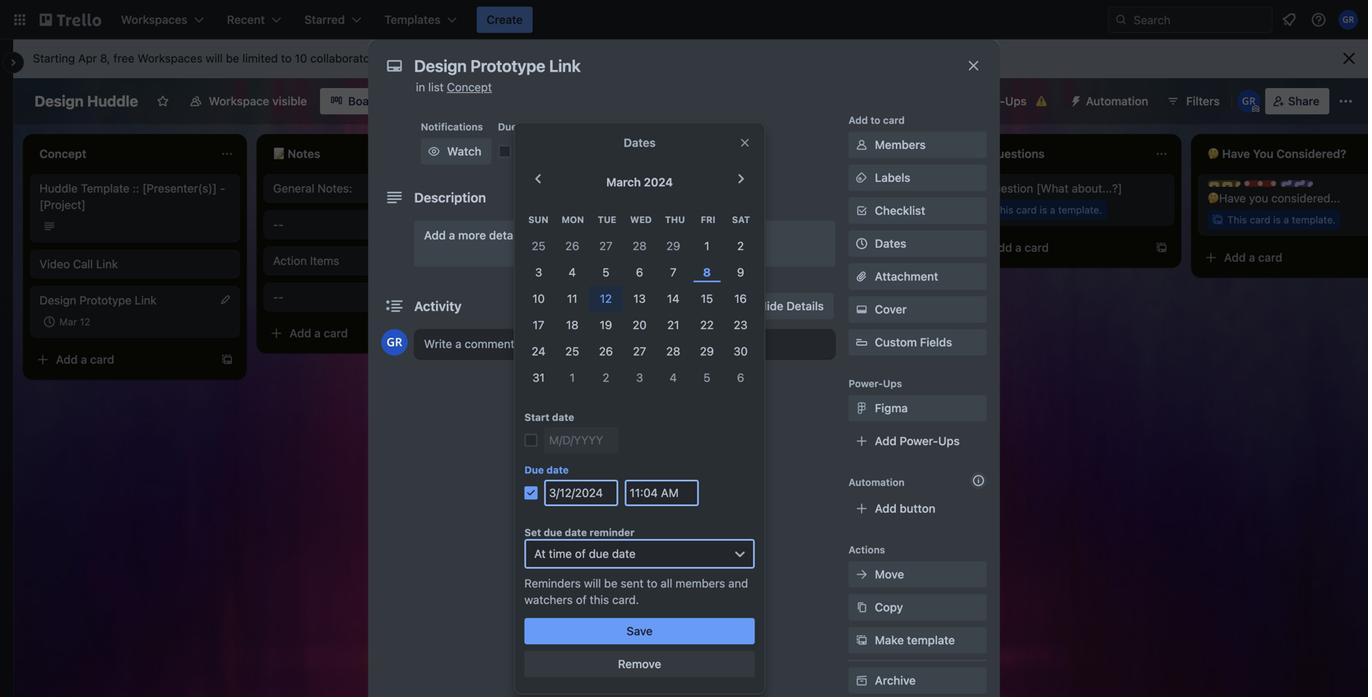 Task type: vqa. For each thing, say whether or not it's contained in the screenshot.
[I
yes



Task type: describe. For each thing, give the bounding box(es) containing it.
2 vertical spatial greg robinson (gregrobinson96) image
[[382, 329, 408, 356]]

sat
[[732, 214, 751, 225]]

you
[[1250, 191, 1269, 205]]

filters button
[[1162, 88, 1225, 114]]

1 horizontal spatial 1
[[705, 239, 710, 253]]

last month image
[[529, 169, 548, 189]]

ups inside button
[[1006, 94, 1027, 108]]

1 vertical spatial 12
[[600, 292, 612, 305]]

add a card down 🙋question
[[991, 241, 1049, 254]]

figma
[[875, 401, 908, 415]]

m/d/yyyy text field for due date
[[544, 480, 619, 506]]

0 vertical spatial dates
[[624, 136, 656, 149]]

0 vertical spatial 2
[[738, 239, 744, 253]]

26 for top 26 button
[[566, 239, 580, 253]]

add button
[[875, 502, 936, 515]]

add a card button down action items link
[[263, 320, 444, 347]]

1 vertical spatial 29
[[700, 344, 714, 358]]

close popover image
[[739, 136, 752, 149]]

1 horizontal spatial greg robinson (gregrobinson96) image
[[1238, 90, 1261, 113]]

open information menu image
[[1311, 12, 1328, 28]]

2 horizontal spatial is
[[1274, 214, 1282, 226]]

reminders
[[525, 576, 581, 590]]

power- inside button
[[967, 94, 1006, 108]]

14
[[667, 292, 680, 305]]

0 horizontal spatial 1 button
[[556, 364, 589, 391]]

0 vertical spatial 25 button
[[522, 233, 556, 259]]

0 vertical spatial 1 button
[[690, 233, 724, 259]]

0 vertical spatial 10
[[295, 51, 307, 65]]

1 -- link from the top
[[273, 216, 464, 233]]

sure
[[847, 181, 870, 195]]

20 button
[[623, 312, 657, 338]]

this card is a template. for [i'm
[[761, 204, 869, 216]]

workspace visible button
[[179, 88, 317, 114]]

1 vertical spatial 28 button
[[657, 338, 690, 364]]

a down 🙋question
[[1016, 241, 1022, 254]]

24 button
[[522, 338, 556, 364]]

color: yellow, title: none image
[[1208, 180, 1241, 187]]

0 vertical spatial to
[[281, 51, 292, 65]]

7 button
[[657, 259, 690, 285]]

0 vertical spatial 29 button
[[657, 233, 690, 259]]

checklist
[[875, 204, 926, 217]]

set due date reminder
[[525, 527, 635, 538]]

collaborator
[[483, 51, 547, 65]]

power-ups inside button
[[967, 94, 1027, 108]]

0 horizontal spatial 25
[[532, 239, 546, 253]]

add a more detailed description… link
[[414, 221, 836, 267]]

save button
[[525, 618, 755, 644]]

watch button
[[421, 138, 492, 165]]

0 vertical spatial 28 button
[[623, 233, 657, 259]]

add a card button down 👎negative [i'm not sure about...] in the top right of the page
[[731, 235, 912, 261]]

a down [what
[[1051, 204, 1056, 216]]

call
[[73, 257, 93, 271]]

13
[[634, 292, 646, 305]]

19
[[600, 318, 612, 332]]

due for start date
[[525, 464, 544, 476]]

1 horizontal spatial 3 button
[[623, 364, 657, 391]]

2 vertical spatial power-
[[900, 434, 939, 448]]

[i
[[563, 181, 570, 195]]

time
[[549, 547, 572, 560]]

22
[[701, 318, 714, 332]]

description
[[414, 190, 486, 205]]

design prototype link link
[[40, 292, 230, 309]]

is for [i'm
[[806, 204, 814, 216]]

is for [what
[[1040, 204, 1048, 216]]

0 vertical spatial 3
[[535, 265, 542, 279]]

add a card button down 🤔have you considered... link
[[1198, 244, 1369, 271]]

automation inside button
[[1087, 94, 1149, 108]]

0 horizontal spatial be
[[226, 51, 239, 65]]

0 vertical spatial 27
[[600, 239, 613, 253]]

move link
[[849, 561, 987, 588]]

design prototype link
[[40, 293, 157, 307]]

12 for mar 12 at 11:04 am
[[549, 144, 561, 158]]

limited
[[243, 51, 278, 65]]

add down the figma
[[875, 434, 897, 448]]

hide details link
[[749, 293, 834, 319]]

1 horizontal spatial 5 button
[[690, 364, 724, 391]]

color: red, title: none image
[[1245, 180, 1277, 187]]

date down start date
[[547, 464, 569, 476]]

add a card down sun
[[523, 241, 582, 254]]

1 horizontal spatial 2 button
[[724, 233, 758, 259]]

add a card button down [what
[[965, 235, 1146, 261]]

copy link
[[849, 594, 987, 621]]

a down [i'm
[[817, 204, 822, 216]]

0 vertical spatial 27 button
[[589, 233, 623, 259]]

at time of due date
[[535, 547, 636, 560]]

a down items
[[314, 326, 321, 340]]

move
[[875, 568, 905, 581]]

set
[[525, 527, 541, 538]]

workspaces
[[138, 51, 203, 65]]

due date for notifications
[[498, 121, 542, 133]]

0 horizontal spatial 29
[[667, 239, 681, 253]]

board
[[348, 94, 381, 108]]

11 button
[[556, 285, 589, 312]]

0 horizontal spatial 5 button
[[589, 259, 623, 285]]

0 horizontal spatial automation
[[849, 477, 905, 488]]

mar for mar 12
[[59, 316, 77, 328]]

members link
[[849, 132, 987, 158]]

0 vertical spatial 4
[[569, 265, 576, 279]]

add a card button down mon
[[497, 235, 678, 261]]

template. for not
[[825, 204, 869, 216]]

1 vertical spatial ups
[[883, 378, 903, 389]]

26 for 26 button to the bottom
[[599, 344, 613, 358]]

31 button
[[522, 364, 556, 391]]

share
[[1289, 94, 1320, 108]]

sm image for cover
[[854, 301, 870, 318]]

start
[[525, 411, 550, 423]]

archive
[[875, 674, 916, 687]]

items
[[310, 254, 339, 268]]

this card is a template. for [what
[[994, 204, 1103, 216]]

2 vertical spatial ups
[[939, 434, 960, 448]]

next month image
[[732, 169, 751, 189]]

18
[[566, 318, 579, 332]]

0 horizontal spatial due
[[544, 527, 563, 538]]

remove button
[[525, 651, 755, 677]]

0 vertical spatial 4 button
[[556, 259, 589, 285]]

general notes:
[[273, 181, 352, 195]]

march 2024
[[607, 175, 673, 189]]

9
[[737, 265, 745, 279]]

add down 🤔have
[[1225, 251, 1246, 264]]

due date for start date
[[525, 464, 569, 476]]

1 vertical spatial 26 button
[[589, 338, 623, 364]]

6 for topmost 6 button
[[636, 265, 644, 279]]

add down description
[[424, 228, 446, 242]]

1 horizontal spatial 3
[[636, 371, 644, 384]]

1 vertical spatial 29 button
[[690, 338, 724, 364]]

dates button
[[849, 230, 987, 257]]

cover
[[875, 302, 907, 316]]

0 vertical spatial will
[[206, 51, 223, 65]]

general notes: link
[[273, 180, 464, 197]]

template
[[907, 633, 956, 647]]

visible
[[272, 94, 307, 108]]

19 button
[[589, 312, 623, 338]]

not
[[826, 181, 843, 195]]

add down 🙋question
[[991, 241, 1013, 254]]

dates inside button
[[875, 237, 907, 250]]

card.
[[613, 593, 639, 606]]

8,
[[100, 51, 110, 65]]

1 vertical spatial power-
[[849, 378, 884, 389]]

30
[[734, 344, 748, 358]]

1 horizontal spatial due
[[589, 547, 609, 560]]

this for 🙋question
[[994, 204, 1014, 216]]

design for design prototype link
[[40, 293, 76, 307]]

1 vertical spatial 25 button
[[556, 338, 589, 364]]

add down action items
[[290, 326, 311, 340]]

list
[[429, 80, 444, 94]]

0 horizontal spatial power-ups
[[849, 378, 903, 389]]

template. for about...?]
[[1059, 204, 1103, 216]]

add a card up 9 button
[[757, 241, 816, 254]]

about...?]
[[1072, 181, 1123, 195]]

hide details
[[759, 299, 824, 313]]

a down description
[[449, 228, 455, 242]]

link for design prototype link
[[135, 293, 157, 307]]

1 vertical spatial 2
[[603, 371, 610, 384]]

prototype
[[79, 293, 132, 307]]

wed
[[630, 214, 652, 225]]

12 for mar 12
[[80, 316, 90, 328]]

a down mar 12
[[81, 353, 87, 366]]

date up at time of due date
[[565, 527, 587, 538]]

liked...]
[[605, 181, 644, 195]]

21
[[668, 318, 680, 332]]

1 vertical spatial 4 button
[[657, 364, 690, 391]]

- inside huddle template :: [presenter(s)] - [project]
[[220, 181, 225, 195]]

2 horizontal spatial to
[[871, 114, 881, 126]]

learn more about collaborator limits link
[[387, 51, 578, 65]]

Search field
[[1128, 7, 1273, 32]]

a down "you"
[[1250, 251, 1256, 264]]

9 button
[[724, 259, 758, 285]]

👍positive [i really liked...]
[[507, 181, 644, 195]]

add down mar 12 option
[[56, 353, 78, 366]]

will inside reminders will be sent to all members and watchers of this card.
[[584, 576, 601, 590]]

11
[[567, 292, 578, 305]]

add up members link
[[849, 114, 868, 126]]

considered...
[[1272, 191, 1341, 205]]

save
[[627, 624, 653, 638]]

fri
[[701, 214, 716, 225]]

2 -- link from the top
[[273, 289, 464, 305]]

13 button
[[623, 285, 657, 312]]

🙋question
[[975, 181, 1034, 195]]

starting
[[33, 51, 75, 65]]

learn
[[387, 51, 416, 65]]

sm image for watch
[[426, 143, 442, 160]]

sm image for figma
[[854, 400, 870, 416]]

add a card down items
[[290, 326, 348, 340]]

reminders will be sent to all members and watchers of this card.
[[525, 576, 749, 606]]

a up hide details
[[782, 241, 788, 254]]

create button
[[477, 7, 533, 33]]

archive link
[[849, 668, 987, 694]]

0 vertical spatial more
[[419, 51, 447, 65]]

6 for the right 6 button
[[737, 371, 745, 384]]

10 inside button
[[533, 292, 545, 305]]

0 horizontal spatial 2 button
[[589, 364, 623, 391]]

create from template… image
[[1156, 241, 1169, 254]]

1 vertical spatial more
[[458, 228, 486, 242]]

a down sun
[[548, 241, 555, 254]]



Task type: locate. For each thing, give the bounding box(es) containing it.
thu
[[665, 214, 685, 225]]

link down the video call link link
[[135, 293, 157, 307]]

due down start
[[525, 464, 544, 476]]

-- up action
[[273, 218, 284, 231]]

this card is a template. down 🙋question [what about...?]
[[994, 204, 1103, 216]]

1 vertical spatial will
[[584, 576, 601, 590]]

is down [i'm
[[806, 204, 814, 216]]

cover link
[[849, 296, 987, 323]]

27 down the 20 button
[[633, 344, 647, 358]]

6
[[636, 265, 644, 279], [737, 371, 745, 384]]

15
[[701, 292, 713, 305]]

be inside reminders will be sent to all members and watchers of this card.
[[604, 576, 618, 590]]

0 horizontal spatial 3 button
[[522, 259, 556, 285]]

2 vertical spatial sm image
[[854, 566, 870, 583]]

due for notifications
[[498, 121, 517, 133]]

add a card down "you"
[[1225, 251, 1283, 264]]

0 vertical spatial 26 button
[[556, 233, 589, 259]]

greg robinson (gregrobinson96) image
[[1339, 10, 1359, 30], [1238, 90, 1261, 113], [382, 329, 408, 356]]

1 horizontal spatial 6
[[737, 371, 745, 384]]

1 vertical spatial -- link
[[273, 289, 464, 305]]

26 button down 19
[[589, 338, 623, 364]]

28 button down wed
[[623, 233, 657, 259]]

1 horizontal spatial 2
[[738, 239, 744, 253]]

description…
[[536, 228, 607, 242]]

action
[[273, 254, 307, 268]]

power- up the figma
[[849, 378, 884, 389]]

date down reminder
[[612, 547, 636, 560]]

[presenter(s)]
[[142, 181, 217, 195]]

0 vertical spatial -- link
[[273, 216, 464, 233]]

1 horizontal spatial 4
[[670, 371, 677, 384]]

is down 🤔have you considered...
[[1274, 214, 1282, 226]]

0 vertical spatial of
[[575, 547, 586, 560]]

27 button down tue
[[589, 233, 623, 259]]

2 horizontal spatial this
[[1228, 214, 1248, 226]]

design for design huddle
[[35, 92, 84, 110]]

this card is a template. down 🤔have you considered... link
[[1228, 214, 1336, 226]]

sm image inside move 'link'
[[854, 566, 870, 583]]

8 button
[[690, 259, 724, 285]]

sm image for labels
[[854, 170, 870, 186]]

2 horizontal spatial template.
[[1293, 214, 1336, 226]]

sm image down actions
[[854, 566, 870, 583]]

None text field
[[406, 51, 949, 81]]

design inside text box
[[35, 92, 84, 110]]

2 horizontal spatial greg robinson (gregrobinson96) image
[[1339, 10, 1359, 30]]

a down 🤔have you considered... link
[[1284, 214, 1290, 226]]

detailed
[[489, 228, 533, 242]]

huddle inside huddle template :: [presenter(s)] - [project]
[[40, 181, 78, 195]]

huddle
[[87, 92, 138, 110], [40, 181, 78, 195]]

-
[[220, 181, 225, 195], [273, 218, 279, 231], [279, 218, 284, 231], [273, 290, 279, 304], [279, 290, 284, 304]]

mon
[[562, 214, 584, 225]]

mar inside option
[[59, 316, 77, 328]]

button
[[900, 502, 936, 515]]

17 button
[[522, 312, 556, 338]]

1 horizontal spatial mar
[[525, 144, 545, 158]]

template. down considered...
[[1293, 214, 1336, 226]]

power-ups
[[967, 94, 1027, 108], [849, 378, 903, 389]]

add left button
[[875, 502, 897, 515]]

1 vertical spatial 5
[[704, 371, 711, 384]]

to inside reminders will be sent to all members and watchers of this card.
[[647, 576, 658, 590]]

to right 'limited'
[[281, 51, 292, 65]]

at
[[535, 547, 546, 560]]

link for video call link
[[96, 257, 118, 271]]

1 horizontal spatial link
[[135, 293, 157, 307]]

6 button down 30
[[724, 364, 758, 391]]

4 up 11
[[569, 265, 576, 279]]

27 button
[[589, 233, 623, 259], [623, 338, 657, 364]]

add a card button down mar 12
[[30, 347, 211, 373]]

0 horizontal spatial create from template… image
[[221, 353, 234, 366]]

[what
[[1037, 181, 1069, 195]]

star or unstar board image
[[156, 95, 169, 108]]

sm image
[[426, 143, 442, 160], [854, 301, 870, 318], [854, 566, 870, 583]]

1 horizontal spatial is
[[1040, 204, 1048, 216]]

this down 👎negative
[[761, 204, 780, 216]]

is down 🙋question [what about...?]
[[1040, 204, 1048, 216]]

27 button down 20
[[623, 338, 657, 364]]

0 horizontal spatial power-
[[849, 378, 884, 389]]

filters
[[1187, 94, 1220, 108]]

sm image left make at the bottom right of the page
[[854, 632, 870, 649]]

this down 🤔have
[[1228, 214, 1248, 226]]

17
[[533, 318, 545, 332]]

1 horizontal spatial this
[[994, 204, 1014, 216]]

27
[[600, 239, 613, 253], [633, 344, 647, 358]]

sm image inside make template link
[[854, 632, 870, 649]]

1 vertical spatial 27 button
[[623, 338, 657, 364]]

this for 👎negative
[[761, 204, 780, 216]]

greg robinson (gregrobinson96) image inside primary element
[[1339, 10, 1359, 30]]

28 for the top 28 button
[[633, 239, 647, 253]]

[i'm
[[803, 181, 823, 195]]

10
[[295, 51, 307, 65], [533, 292, 545, 305]]

2 button down the write a comment "text box"
[[589, 364, 623, 391]]

4 button down 21 'button'
[[657, 364, 690, 391]]

share button
[[1266, 88, 1330, 114]]

huddle inside text box
[[87, 92, 138, 110]]

date up mar 12 at 11:04 am
[[520, 121, 542, 133]]

1 vertical spatial 6 button
[[724, 364, 758, 391]]

0 horizontal spatial 6
[[636, 265, 644, 279]]

activity
[[414, 298, 462, 314]]

details
[[787, 299, 824, 313]]

sun
[[529, 214, 549, 225]]

more left the detailed
[[458, 228, 486, 242]]

2 vertical spatial to
[[647, 576, 658, 590]]

be left 'limited'
[[226, 51, 239, 65]]

2
[[738, 239, 744, 253], [603, 371, 610, 384]]

0 horizontal spatial is
[[806, 204, 814, 216]]

0 vertical spatial 6
[[636, 265, 644, 279]]

👎negative [i'm not sure about...]
[[741, 181, 917, 195]]

sm image left the copy
[[854, 599, 870, 616]]

0 horizontal spatial 10
[[295, 51, 307, 65]]

1 vertical spatial 26
[[599, 344, 613, 358]]

1 horizontal spatial this card is a template.
[[994, 204, 1103, 216]]

create from template… image for --
[[454, 327, 468, 340]]

1 horizontal spatial create from template… image
[[454, 327, 468, 340]]

2 m/d/yyyy text field from the top
[[544, 480, 619, 506]]

show menu image
[[1338, 93, 1355, 109]]

--
[[273, 218, 284, 231], [273, 290, 284, 304]]

search image
[[1115, 13, 1128, 26]]

sm image for make template
[[854, 632, 870, 649]]

0 horizontal spatial template.
[[825, 204, 869, 216]]

apr
[[78, 51, 97, 65]]

sm image inside automation button
[[1063, 88, 1087, 111]]

1 vertical spatial 3 button
[[623, 364, 657, 391]]

m/d/yyyy text field down start date
[[544, 427, 619, 453]]

Add time text field
[[625, 480, 699, 506]]

sm image inside labels link
[[854, 170, 870, 186]]

-- link down action items link
[[273, 289, 464, 305]]

to
[[281, 51, 292, 65], [871, 114, 881, 126], [647, 576, 658, 590]]

1 m/d/yyyy text field from the top
[[544, 427, 619, 453]]

12 button
[[589, 285, 623, 312]]

create from template… image for video call link
[[221, 353, 234, 366]]

10 right 'limited'
[[295, 51, 307, 65]]

23
[[734, 318, 748, 332]]

1 vertical spatial 10
[[533, 292, 545, 305]]

0 vertical spatial 5
[[603, 265, 610, 279]]

sm image inside members link
[[854, 137, 870, 153]]

workspace visible
[[209, 94, 307, 108]]

in
[[416, 80, 425, 94]]

0 horizontal spatial 4
[[569, 265, 576, 279]]

0 horizontal spatial ups
[[883, 378, 903, 389]]

this
[[761, 204, 780, 216], [994, 204, 1014, 216], [1228, 214, 1248, 226]]

7
[[670, 265, 677, 279]]

sm image inside watch button
[[426, 143, 442, 160]]

actions
[[849, 544, 886, 556]]

of inside reminders will be sent to all members and watchers of this card.
[[576, 593, 587, 606]]

3 button down "add a more detailed description…"
[[522, 259, 556, 285]]

0 vertical spatial huddle
[[87, 92, 138, 110]]

sm image left the figma
[[854, 400, 870, 416]]

sm image inside copy link
[[854, 599, 870, 616]]

mar 12 at 11:04 am
[[525, 144, 628, 158]]

of right time
[[575, 547, 586, 560]]

huddle up the '[project]' at top
[[40, 181, 78, 195]]

and
[[729, 576, 749, 590]]

more up list
[[419, 51, 447, 65]]

due date down start date
[[525, 464, 569, 476]]

template. down 🙋question [what about...?] link
[[1059, 204, 1103, 216]]

1 vertical spatial --
[[273, 290, 284, 304]]

28 down 21 'button'
[[667, 344, 681, 358]]

create from template… image
[[454, 327, 468, 340], [221, 353, 234, 366]]

power-ups button
[[934, 88, 1060, 114]]

workspace
[[209, 94, 269, 108]]

10 up 17
[[533, 292, 545, 305]]

1 horizontal spatial 29
[[700, 344, 714, 358]]

1 horizontal spatial 25
[[566, 344, 579, 358]]

date right start
[[552, 411, 575, 423]]

6 down the 30 button
[[737, 371, 745, 384]]

march
[[607, 175, 641, 189]]

0 vertical spatial m/d/yyyy text field
[[544, 427, 619, 453]]

add power-ups link
[[849, 428, 987, 454]]

custom
[[875, 335, 918, 349]]

template
[[81, 181, 130, 195]]

1 vertical spatial design
[[40, 293, 76, 307]]

2 -- from the top
[[273, 290, 284, 304]]

1 button up 8
[[690, 233, 724, 259]]

sm image right not
[[854, 170, 870, 186]]

add button button
[[849, 496, 987, 522]]

sm image for automation
[[1063, 88, 1087, 111]]

mar down design prototype link in the top of the page
[[59, 316, 77, 328]]

24
[[532, 344, 546, 358]]

mar for mar 12 at 11:04 am
[[525, 144, 545, 158]]

sm image inside archive link
[[854, 672, 870, 689]]

automation up add button
[[849, 477, 905, 488]]

0 vertical spatial 6 button
[[623, 259, 657, 285]]

5 down the '22' button
[[704, 371, 711, 384]]

1 horizontal spatial 4 button
[[657, 364, 690, 391]]

Mar 12 checkbox
[[40, 312, 95, 332]]

primary element
[[0, 0, 1369, 40]]

0 vertical spatial 25
[[532, 239, 546, 253]]

labels link
[[849, 165, 987, 191]]

dates up march 2024
[[624, 136, 656, 149]]

create from template… image down edit card image
[[221, 353, 234, 366]]

1 vertical spatial power-ups
[[849, 378, 903, 389]]

28 button down 21
[[657, 338, 690, 364]]

[project]
[[40, 198, 86, 212]]

1 horizontal spatial power-
[[900, 434, 939, 448]]

1 vertical spatial due
[[525, 464, 544, 476]]

1 -- from the top
[[273, 218, 284, 231]]

4 down 21 'button'
[[670, 371, 677, 384]]

color: purple, title: none image
[[1281, 180, 1314, 187]]

add up 9 button
[[757, 241, 779, 254]]

28
[[633, 239, 647, 253], [667, 344, 681, 358]]

general
[[273, 181, 315, 195]]

0 vertical spatial due date
[[498, 121, 542, 133]]

1 horizontal spatial 28
[[667, 344, 681, 358]]

sm image
[[1063, 88, 1087, 111], [854, 137, 870, 153], [854, 170, 870, 186], [854, 400, 870, 416], [854, 599, 870, 616], [854, 632, 870, 649], [854, 672, 870, 689]]

power- up members link
[[967, 94, 1006, 108]]

29 button
[[657, 233, 690, 259], [690, 338, 724, 364]]

14 button
[[657, 285, 690, 312]]

0 horizontal spatial 5
[[603, 265, 610, 279]]

1 vertical spatial 1
[[570, 371, 575, 384]]

collaborators.
[[310, 51, 383, 65]]

1 horizontal spatial 5
[[704, 371, 711, 384]]

0 vertical spatial 12
[[549, 144, 561, 158]]

0 vertical spatial link
[[96, 257, 118, 271]]

sm image left archive
[[854, 672, 870, 689]]

1 horizontal spatial more
[[458, 228, 486, 242]]

3 down the write a comment "text box"
[[636, 371, 644, 384]]

0 vertical spatial design
[[35, 92, 84, 110]]

make
[[875, 633, 904, 647]]

1 vertical spatial automation
[[849, 477, 905, 488]]

26 down 19 button
[[599, 344, 613, 358]]

design down starting
[[35, 92, 84, 110]]

25 button
[[522, 233, 556, 259], [556, 338, 589, 364]]

about...]
[[873, 181, 917, 195]]

sm image for archive
[[854, 672, 870, 689]]

M/D/YYYY text field
[[544, 427, 619, 453], [544, 480, 619, 506]]

automation left filters button
[[1087, 94, 1149, 108]]

due date up "mark due date as complete" checkbox
[[498, 121, 542, 133]]

will up this
[[584, 576, 601, 590]]

25 down 18 button
[[566, 344, 579, 358]]

add a card button
[[497, 235, 678, 261], [731, 235, 912, 261], [965, 235, 1146, 261], [1198, 244, 1369, 271], [263, 320, 444, 347], [30, 347, 211, 373]]

dates down the 'checklist'
[[875, 237, 907, 250]]

26 button down mon
[[556, 233, 589, 259]]

-- down action
[[273, 290, 284, 304]]

15 button
[[690, 285, 724, 312]]

0 vertical spatial power-ups
[[967, 94, 1027, 108]]

due down reminder
[[589, 547, 609, 560]]

add down sun
[[523, 241, 545, 254]]

1 vertical spatial due
[[589, 547, 609, 560]]

m/d/yyyy text field for start date
[[544, 427, 619, 453]]

1 vertical spatial due date
[[525, 464, 569, 476]]

sm image for move
[[854, 566, 870, 583]]

1 horizontal spatial 10
[[533, 292, 545, 305]]

28 for the bottommost 28 button
[[667, 344, 681, 358]]

1 vertical spatial link
[[135, 293, 157, 307]]

Write a comment text field
[[414, 329, 836, 359]]

sm image for members
[[854, 137, 870, 153]]

1 vertical spatial 28
[[667, 344, 681, 358]]

🙋question [what about...?]
[[975, 181, 1123, 195]]

starting apr 8, free workspaces will be limited to 10 collaborators. learn more about collaborator limits
[[33, 51, 578, 65]]

26 down mon
[[566, 239, 580, 253]]

concept link
[[447, 80, 492, 94]]

to up members
[[871, 114, 881, 126]]

6 button
[[623, 259, 657, 285], [724, 364, 758, 391]]

0 horizontal spatial 27
[[600, 239, 613, 253]]

3 up 10 button
[[535, 265, 542, 279]]

mar up last month image
[[525, 144, 545, 158]]

0 horizontal spatial 1
[[570, 371, 575, 384]]

notes:
[[318, 181, 352, 195]]

29 down the '22' button
[[700, 344, 714, 358]]

1 vertical spatial 27
[[633, 344, 647, 358]]

1 horizontal spatial 26
[[599, 344, 613, 358]]

1 horizontal spatial dates
[[875, 237, 907, 250]]

at
[[564, 144, 575, 158]]

edit card image
[[219, 293, 232, 306]]

29 button up "7"
[[657, 233, 690, 259]]

30 button
[[724, 338, 758, 364]]

Board name text field
[[26, 88, 146, 114]]

2 horizontal spatial power-
[[967, 94, 1006, 108]]

sm image for copy
[[854, 599, 870, 616]]

1 vertical spatial mar
[[59, 316, 77, 328]]

6 button up 13 at the left top
[[623, 259, 657, 285]]

16
[[735, 292, 747, 305]]

Mark due date as complete checkbox
[[498, 145, 511, 158]]

::
[[133, 181, 139, 195]]

0 notifications image
[[1280, 10, 1300, 30]]

29
[[667, 239, 681, 253], [700, 344, 714, 358]]

0 horizontal spatial greg robinson (gregrobinson96) image
[[382, 329, 408, 356]]

2 horizontal spatial 12
[[600, 292, 612, 305]]

10 button
[[522, 285, 556, 312]]

25 button down 18
[[556, 338, 589, 364]]

2 down sat
[[738, 239, 744, 253]]

2 down the write a comment "text box"
[[603, 371, 610, 384]]

1 right 31
[[570, 371, 575, 384]]

members
[[676, 576, 726, 590]]

hide
[[759, 299, 784, 313]]

concept
[[447, 80, 492, 94]]

1 vertical spatial dates
[[875, 237, 907, 250]]

12 inside option
[[80, 316, 90, 328]]

automation button
[[1063, 88, 1159, 114]]

2 button up 9
[[724, 233, 758, 259]]

link
[[96, 257, 118, 271], [135, 293, 157, 307]]

1 horizontal spatial 1 button
[[690, 233, 724, 259]]

1 horizontal spatial be
[[604, 576, 618, 590]]

sm image inside cover link
[[854, 301, 870, 318]]

1 vertical spatial m/d/yyyy text field
[[544, 480, 619, 506]]

this down 🙋question
[[994, 204, 1014, 216]]

0 vertical spatial mar
[[525, 144, 545, 158]]

attachment
[[875, 270, 939, 283]]

2 horizontal spatial ups
[[1006, 94, 1027, 108]]

add a card down mar 12
[[56, 353, 114, 366]]

design huddle
[[35, 92, 138, 110]]

👍positive [i really liked...] link
[[507, 180, 698, 197]]

2 horizontal spatial this card is a template.
[[1228, 214, 1336, 226]]

make template link
[[849, 627, 987, 654]]

👎negative
[[741, 181, 799, 195]]

due up "mark due date as complete" checkbox
[[498, 121, 517, 133]]

1 horizontal spatial 6 button
[[724, 364, 758, 391]]

2024
[[644, 175, 673, 189]]

huddle template :: [presenter(s)] - [project]
[[40, 181, 225, 212]]

0 vertical spatial due
[[498, 121, 517, 133]]

mar inside button
[[525, 144, 545, 158]]

really
[[574, 181, 602, 195]]

12 down design prototype link in the top of the page
[[80, 316, 90, 328]]

0 horizontal spatial will
[[206, 51, 223, 65]]



